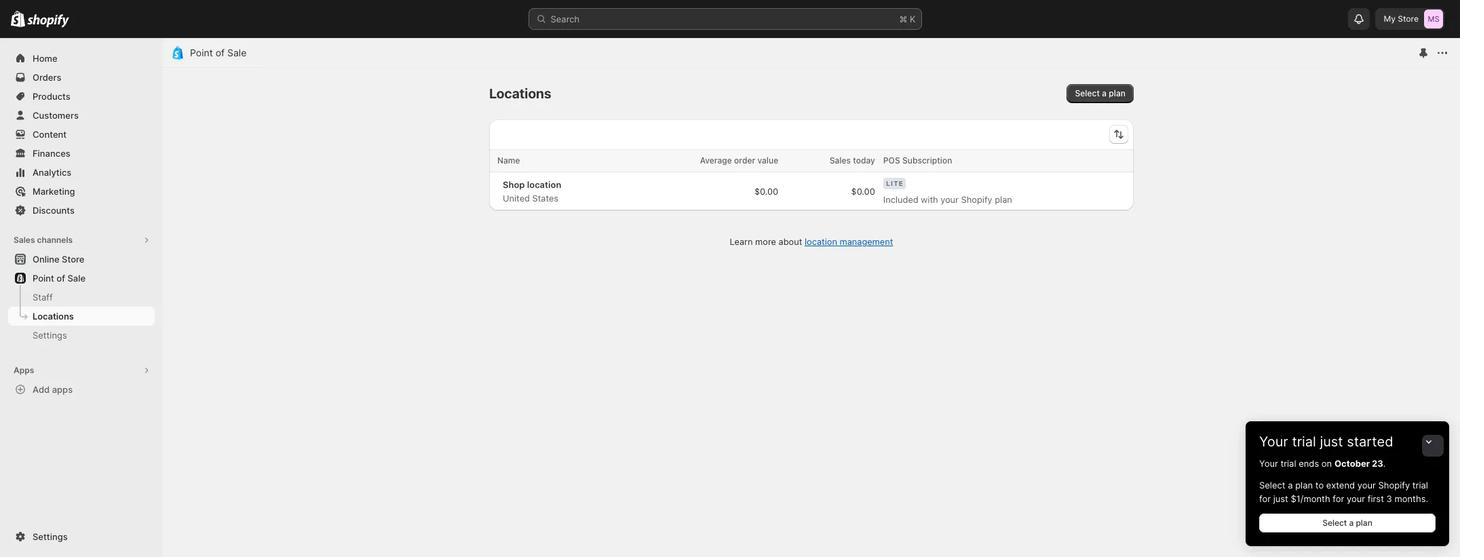 Task type: vqa. For each thing, say whether or not it's contained in the screenshot.
Search location text field
no



Task type: locate. For each thing, give the bounding box(es) containing it.
3
[[1387, 493, 1392, 504]]

plan
[[1296, 480, 1313, 491], [1356, 518, 1373, 528]]

⌘
[[900, 14, 908, 24]]

1 vertical spatial select
[[1323, 518, 1347, 528]]

channels
[[37, 235, 73, 245]]

of down online store
[[57, 273, 65, 284]]

0 horizontal spatial for
[[1260, 493, 1271, 504]]

0 vertical spatial sale
[[227, 47, 247, 58]]

0 horizontal spatial sale
[[67, 273, 86, 284]]

your up first at the bottom of page
[[1358, 480, 1376, 491]]

0 horizontal spatial of
[[57, 273, 65, 284]]

sale down online store "link"
[[67, 273, 86, 284]]

sales channels
[[14, 235, 73, 245]]

apps
[[14, 365, 34, 375]]

1 horizontal spatial point of sale
[[190, 47, 247, 58]]

point of sale down online store
[[33, 273, 86, 284]]

sale
[[227, 47, 247, 58], [67, 273, 86, 284]]

staff link
[[8, 288, 155, 307]]

2 vertical spatial trial
[[1413, 480, 1429, 491]]

0 vertical spatial trial
[[1292, 434, 1316, 450]]

october
[[1335, 458, 1370, 469]]

1 settings from the top
[[33, 330, 67, 341]]

your up your trial ends on october 23 .
[[1260, 434, 1289, 450]]

my store image
[[1424, 10, 1443, 29]]

0 vertical spatial select
[[1260, 480, 1286, 491]]

1 vertical spatial settings link
[[8, 527, 155, 546]]

k
[[910, 14, 916, 24]]

1 horizontal spatial a
[[1349, 518, 1354, 528]]

1 vertical spatial point of sale link
[[8, 269, 155, 288]]

2 settings link from the top
[[8, 527, 155, 546]]

analytics
[[33, 167, 71, 178]]

your
[[1260, 434, 1289, 450], [1260, 458, 1278, 469]]

store right my
[[1398, 14, 1419, 24]]

select for select a plan
[[1323, 518, 1347, 528]]

0 vertical spatial your
[[1260, 434, 1289, 450]]

1 vertical spatial store
[[62, 254, 84, 265]]

for down extend
[[1333, 493, 1345, 504]]

orders
[[33, 72, 61, 83]]

23
[[1372, 458, 1384, 469]]

your
[[1358, 480, 1376, 491], [1347, 493, 1365, 504]]

point up staff
[[33, 273, 54, 284]]

trial up ends
[[1292, 434, 1316, 450]]

trial
[[1292, 434, 1316, 450], [1281, 458, 1297, 469], [1413, 480, 1429, 491]]

point
[[190, 47, 213, 58], [33, 273, 54, 284]]

0 horizontal spatial point of sale
[[33, 273, 86, 284]]

point of sale right icon for point of sale
[[190, 47, 247, 58]]

0 vertical spatial your
[[1358, 480, 1376, 491]]

select down select a plan to extend your shopify trial for just $1/month for your first 3 months.
[[1323, 518, 1347, 528]]

0 vertical spatial just
[[1320, 434, 1343, 450]]

your for your trial ends on october 23 .
[[1260, 458, 1278, 469]]

shopify image
[[27, 14, 69, 28]]

1 horizontal spatial point
[[190, 47, 213, 58]]

0 horizontal spatial just
[[1274, 493, 1289, 504]]

home
[[33, 53, 57, 64]]

settings link
[[8, 326, 155, 345], [8, 527, 155, 546]]

your trial just started
[[1260, 434, 1394, 450]]

select
[[1260, 480, 1286, 491], [1323, 518, 1347, 528]]

1 vertical spatial plan
[[1356, 518, 1373, 528]]

trial for ends
[[1281, 458, 1297, 469]]

select a plan
[[1323, 518, 1373, 528]]

discounts
[[33, 205, 75, 216]]

shopify image
[[11, 11, 25, 27]]

store down sales channels button at left top
[[62, 254, 84, 265]]

1 vertical spatial settings
[[33, 531, 68, 542]]

1 horizontal spatial plan
[[1356, 518, 1373, 528]]

a for select a plan to extend your shopify trial for just $1/month for your first 3 months.
[[1288, 480, 1293, 491]]

icon for point of sale image
[[171, 46, 185, 60]]

1 horizontal spatial point of sale link
[[190, 47, 247, 58]]

trial left ends
[[1281, 458, 1297, 469]]

0 vertical spatial a
[[1288, 480, 1293, 491]]

0 vertical spatial settings
[[33, 330, 67, 341]]

analytics link
[[8, 163, 155, 182]]

apps
[[52, 384, 73, 395]]

0 vertical spatial store
[[1398, 14, 1419, 24]]

online store button
[[0, 250, 163, 269]]

select left to
[[1260, 480, 1286, 491]]

a up $1/month
[[1288, 480, 1293, 491]]

1 horizontal spatial sale
[[227, 47, 247, 58]]

point of sale
[[190, 47, 247, 58], [33, 273, 86, 284]]

0 horizontal spatial select
[[1260, 480, 1286, 491]]

1 horizontal spatial for
[[1333, 493, 1345, 504]]

⌘ k
[[900, 14, 916, 24]]

online store link
[[8, 250, 155, 269]]

a for select a plan
[[1349, 518, 1354, 528]]

1 vertical spatial a
[[1349, 518, 1354, 528]]

just left $1/month
[[1274, 493, 1289, 504]]

2 settings from the top
[[33, 531, 68, 542]]

extend
[[1327, 480, 1355, 491]]

0 horizontal spatial plan
[[1296, 480, 1313, 491]]

point right icon for point of sale
[[190, 47, 213, 58]]

plan down first at the bottom of page
[[1356, 518, 1373, 528]]

select inside select a plan to extend your shopify trial for just $1/month for your first 3 months.
[[1260, 480, 1286, 491]]

trial inside dropdown button
[[1292, 434, 1316, 450]]

point of sale link right icon for point of sale
[[190, 47, 247, 58]]

just up on
[[1320, 434, 1343, 450]]

0 vertical spatial point of sale
[[190, 47, 247, 58]]

0 vertical spatial point of sale link
[[190, 47, 247, 58]]

0 horizontal spatial store
[[62, 254, 84, 265]]

your for your trial just started
[[1260, 434, 1289, 450]]

store for my store
[[1398, 14, 1419, 24]]

your inside your trial just started dropdown button
[[1260, 434, 1289, 450]]

1 vertical spatial of
[[57, 273, 65, 284]]

1 vertical spatial your
[[1260, 458, 1278, 469]]

store
[[1398, 14, 1419, 24], [62, 254, 84, 265]]

0 vertical spatial plan
[[1296, 480, 1313, 491]]

point of sale link down online store
[[8, 269, 155, 288]]

1 for from the left
[[1260, 493, 1271, 504]]

1 vertical spatial trial
[[1281, 458, 1297, 469]]

1 your from the top
[[1260, 434, 1289, 450]]

0 horizontal spatial a
[[1288, 480, 1293, 491]]

a
[[1288, 480, 1293, 491], [1349, 518, 1354, 528]]

1 horizontal spatial of
[[216, 47, 225, 58]]

0 vertical spatial settings link
[[8, 326, 155, 345]]

for
[[1260, 493, 1271, 504], [1333, 493, 1345, 504]]

sale right icon for point of sale
[[227, 47, 247, 58]]

finances link
[[8, 144, 155, 163]]

a inside select a plan to extend your shopify trial for just $1/month for your first 3 months.
[[1288, 480, 1293, 491]]

products
[[33, 91, 70, 102]]

customers link
[[8, 106, 155, 125]]

trial up months.
[[1413, 480, 1429, 491]]

settings
[[33, 330, 67, 341], [33, 531, 68, 542]]

of
[[216, 47, 225, 58], [57, 273, 65, 284]]

store inside "link"
[[62, 254, 84, 265]]

to
[[1316, 480, 1324, 491]]

a down select a plan to extend your shopify trial for just $1/month for your first 3 months.
[[1349, 518, 1354, 528]]

locations
[[33, 311, 74, 322]]

your left ends
[[1260, 458, 1278, 469]]

your trial just started element
[[1246, 457, 1450, 546]]

plan up $1/month
[[1296, 480, 1313, 491]]

1 vertical spatial just
[[1274, 493, 1289, 504]]

1 horizontal spatial just
[[1320, 434, 1343, 450]]

your inside your trial just started element
[[1260, 458, 1278, 469]]

just
[[1320, 434, 1343, 450], [1274, 493, 1289, 504]]

1 vertical spatial point
[[33, 273, 54, 284]]

1 horizontal spatial select
[[1323, 518, 1347, 528]]

finances
[[33, 148, 70, 159]]

1 horizontal spatial store
[[1398, 14, 1419, 24]]

for left $1/month
[[1260, 493, 1271, 504]]

1 vertical spatial your
[[1347, 493, 1365, 504]]

2 your from the top
[[1260, 458, 1278, 469]]

point of sale link
[[190, 47, 247, 58], [8, 269, 155, 288]]

your left first at the bottom of page
[[1347, 493, 1365, 504]]

plan inside select a plan to extend your shopify trial for just $1/month for your first 3 months.
[[1296, 480, 1313, 491]]

of right icon for point of sale
[[216, 47, 225, 58]]

select for select a plan to extend your shopify trial for just $1/month for your first 3 months.
[[1260, 480, 1286, 491]]



Task type: describe. For each thing, give the bounding box(es) containing it.
sales
[[14, 235, 35, 245]]

marketing
[[33, 186, 75, 197]]

trial for just
[[1292, 434, 1316, 450]]

home link
[[8, 49, 155, 68]]

$1/month
[[1291, 493, 1331, 504]]

store for online store
[[62, 254, 84, 265]]

orders link
[[8, 68, 155, 87]]

my
[[1384, 14, 1396, 24]]

sales channels button
[[8, 231, 155, 250]]

months.
[[1395, 493, 1429, 504]]

1 vertical spatial point of sale
[[33, 273, 86, 284]]

my store
[[1384, 14, 1419, 24]]

add apps
[[33, 384, 73, 395]]

content
[[33, 129, 67, 140]]

shopify
[[1379, 480, 1410, 491]]

online store
[[33, 254, 84, 265]]

add
[[33, 384, 50, 395]]

add apps button
[[8, 380, 155, 399]]

ends
[[1299, 458, 1319, 469]]

0 vertical spatial of
[[216, 47, 225, 58]]

customers
[[33, 110, 79, 121]]

locations link
[[8, 307, 155, 326]]

first
[[1368, 493, 1384, 504]]

1 settings link from the top
[[8, 326, 155, 345]]

on
[[1322, 458, 1332, 469]]

plan for select a plan
[[1356, 518, 1373, 528]]

staff
[[33, 292, 53, 303]]

marketing link
[[8, 182, 155, 201]]

your trial ends on october 23 .
[[1260, 458, 1386, 469]]

content link
[[8, 125, 155, 144]]

just inside select a plan to extend your shopify trial for just $1/month for your first 3 months.
[[1274, 493, 1289, 504]]

0 vertical spatial point
[[190, 47, 213, 58]]

1 vertical spatial sale
[[67, 273, 86, 284]]

just inside dropdown button
[[1320, 434, 1343, 450]]

plan for select a plan to extend your shopify trial for just $1/month for your first 3 months.
[[1296, 480, 1313, 491]]

trial inside select a plan to extend your shopify trial for just $1/month for your first 3 months.
[[1413, 480, 1429, 491]]

started
[[1347, 434, 1394, 450]]

select a plan to extend your shopify trial for just $1/month for your first 3 months.
[[1260, 480, 1429, 504]]

apps button
[[8, 361, 155, 380]]

0 horizontal spatial point of sale link
[[8, 269, 155, 288]]

your trial just started button
[[1246, 421, 1450, 450]]

discounts link
[[8, 201, 155, 220]]

0 horizontal spatial point
[[33, 273, 54, 284]]

online
[[33, 254, 59, 265]]

select a plan link
[[1260, 514, 1436, 533]]

2 for from the left
[[1333, 493, 1345, 504]]

search
[[551, 14, 580, 24]]

products link
[[8, 87, 155, 106]]

.
[[1384, 458, 1386, 469]]



